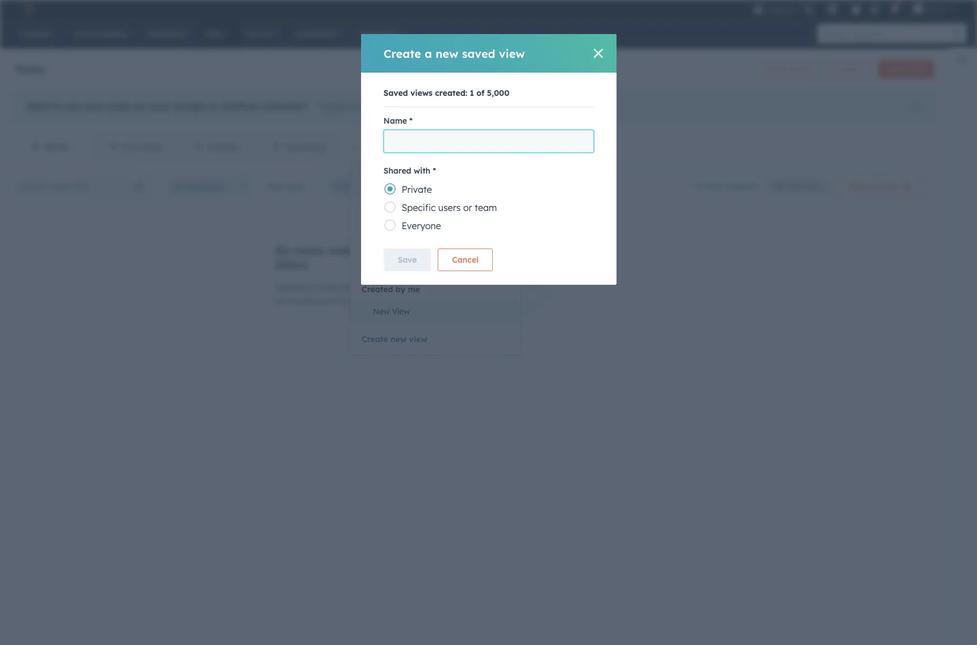 Task type: locate. For each thing, give the bounding box(es) containing it.
1 horizontal spatial or
[[463, 202, 472, 214]]

go
[[540, 102, 551, 112]]

a inside expecting to see new tasks? try again in a few seconds as the system catches up.
[[429, 283, 434, 293]]

1 vertical spatial save
[[398, 255, 417, 265]]

a right connect
[[352, 102, 357, 112]]

1 vertical spatial create
[[888, 65, 910, 73]]

today inside button
[[390, 193, 412, 203]]

close image
[[914, 104, 921, 111]]

your left on
[[84, 101, 105, 112]]

*
[[433, 166, 436, 176]]

type
[[286, 182, 304, 192]]

0 vertical spatial today
[[140, 142, 162, 152]]

try
[[383, 283, 394, 293]]

the right as
[[334, 297, 346, 307]]

in up up. at top
[[420, 283, 426, 293]]

0 vertical spatial manage
[[762, 65, 788, 73]]

1 vertical spatial upcoming
[[373, 261, 412, 272]]

views down want to see your tasks on your google or outlook calendar? alert
[[458, 142, 480, 152]]

a
[[425, 46, 432, 60], [352, 102, 357, 112], [429, 283, 434, 293]]

saved
[[384, 88, 408, 98]]

save up again
[[398, 255, 417, 265]]

due date button
[[326, 176, 385, 198]]

1 horizontal spatial save
[[787, 182, 803, 191]]

overdue
[[208, 142, 240, 152], [373, 239, 405, 249]]

music button
[[907, 0, 963, 18]]

1 vertical spatial today
[[390, 193, 412, 203]]

0 right all
[[59, 142, 64, 152]]

0 horizontal spatial today
[[140, 142, 162, 152]]

start 0 tasks
[[850, 182, 900, 192]]

1 horizontal spatial today
[[390, 193, 412, 203]]

queue
[[414, 182, 439, 192]]

upcoming
[[286, 142, 324, 152], [373, 261, 412, 272]]

1 vertical spatial 0
[[872, 182, 877, 192]]

1 horizontal spatial the
[[367, 244, 386, 258]]

1 horizontal spatial due
[[333, 182, 349, 192]]

2 vertical spatial create
[[362, 335, 388, 345]]

due down on
[[123, 142, 138, 152]]

or left team
[[463, 202, 472, 214]]

view
[[392, 307, 410, 317]]

0 vertical spatial or
[[209, 101, 219, 112]]

notifications image
[[889, 5, 900, 15]]

notifications button
[[885, 0, 904, 18]]

to up seconds
[[314, 283, 322, 293]]

to left sync
[[412, 102, 419, 112]]

0 vertical spatial the
[[367, 244, 386, 258]]

cancel button
[[438, 249, 493, 272]]

due today up "most engaged"
[[373, 193, 412, 203]]

create down 'new'
[[362, 335, 388, 345]]

create inside 'button'
[[362, 335, 388, 345]]

tasks
[[108, 101, 132, 112], [441, 102, 461, 112], [879, 182, 900, 192], [295, 244, 325, 258]]

(1) assignee
[[173, 182, 221, 192]]

settings image
[[870, 5, 881, 15]]

task
[[912, 65, 925, 73]]

0 vertical spatial save
[[787, 182, 803, 191]]

1 horizontal spatial in
[[494, 102, 500, 112]]

a right me
[[429, 283, 434, 293]]

start
[[850, 182, 870, 192]]

queues
[[790, 65, 813, 73]]

new up system
[[339, 283, 354, 293]]

hubspot image
[[20, 2, 34, 16]]

view left start
[[805, 182, 819, 191]]

2 vertical spatial due
[[373, 193, 388, 203]]

1 vertical spatial views
[[458, 142, 480, 152]]

due inside popup button
[[333, 182, 349, 192]]

most engaged button
[[362, 210, 521, 232]]

to inside expecting to see new tasks? try again in a few seconds as the system catches up.
[[314, 283, 322, 293]]

all ( 0 )
[[44, 142, 67, 152]]

new down view
[[391, 335, 407, 345]]

0 horizontal spatial or
[[209, 101, 219, 112]]

manage inside tasks banner
[[762, 65, 788, 73]]

upcoming up try
[[373, 261, 412, 272]]

view inside create new view 'button'
[[409, 335, 427, 345]]

overdue link
[[178, 133, 255, 161]]

shared with * element
[[384, 180, 594, 235]]

view down view
[[409, 335, 427, 345]]

all
[[44, 142, 54, 152]]

settings
[[564, 102, 595, 112]]

0 vertical spatial create
[[384, 46, 421, 60]]

menu
[[753, 0, 964, 18]]

due today down on
[[123, 142, 162, 152]]

0 vertical spatial see
[[66, 101, 81, 112]]

saved
[[462, 46, 496, 60]]

new left calendar
[[359, 102, 375, 112]]

create inside tasks banner
[[888, 65, 910, 73]]

match
[[328, 244, 364, 258]]

due up 'most'
[[373, 193, 388, 203]]

upcoming inside button
[[373, 261, 412, 272]]

or right google
[[209, 101, 219, 112]]

manage left queues
[[762, 65, 788, 73]]

a inside alert
[[352, 102, 357, 112]]

by
[[396, 285, 406, 295]]

your
[[84, 101, 105, 112], [149, 101, 171, 112]]

view
[[499, 46, 525, 60], [381, 142, 399, 152], [805, 182, 819, 191], [409, 335, 427, 345]]

task type
[[266, 182, 304, 192]]

save button
[[384, 249, 431, 272]]

save for save
[[398, 255, 417, 265]]

calling icon button
[[799, 2, 818, 16]]

few
[[275, 297, 288, 307]]

tasks right start
[[879, 182, 900, 192]]

1 vertical spatial overdue
[[373, 239, 405, 249]]

due inside button
[[373, 193, 388, 203]]

views inside manage views link
[[458, 142, 480, 152]]

0 right start
[[872, 182, 877, 192]]

1 horizontal spatial overdue
[[373, 239, 405, 249]]

save inside button
[[398, 255, 417, 265]]

0 horizontal spatial your
[[84, 101, 105, 112]]

see up as
[[324, 283, 337, 293]]

1 vertical spatial due
[[333, 182, 349, 192]]

0 vertical spatial upcoming
[[286, 142, 324, 152]]

create left task
[[888, 65, 910, 73]]

today up "most engaged"
[[390, 193, 412, 203]]

navigation
[[14, 133, 341, 162]]

due today inside button
[[373, 193, 412, 203]]

close image
[[594, 49, 603, 58]]

created
[[463, 102, 491, 112]]

1 horizontal spatial views
[[458, 142, 480, 152]]

import
[[839, 65, 862, 73]]

me
[[408, 285, 420, 295]]

want to see your tasks on your google or outlook calendar? alert
[[14, 90, 935, 124]]

due left date
[[333, 182, 349, 192]]

upcoming button
[[362, 255, 521, 278]]

assignee
[[186, 182, 221, 192]]

0 vertical spatial overdue
[[208, 142, 240, 152]]

calling icon image
[[804, 5, 814, 15]]

today
[[140, 142, 162, 152], [390, 193, 412, 203]]

in down the 5,000
[[494, 102, 500, 112]]

manage up *
[[423, 142, 455, 152]]

view right add
[[381, 142, 399, 152]]

1 vertical spatial due today
[[373, 193, 412, 203]]

marketplaces image
[[828, 5, 838, 15]]

in
[[494, 102, 500, 112], [420, 283, 426, 293]]

the
[[367, 244, 386, 258], [334, 297, 346, 307]]

the down 'most'
[[367, 244, 386, 258]]

0 horizontal spatial views
[[411, 88, 433, 98]]

the inside expecting to see new tasks? try again in a few seconds as the system catches up.
[[334, 297, 346, 307]]

task
[[266, 182, 284, 192]]

edit columns button
[[695, 179, 758, 194]]

google
[[174, 101, 207, 112]]

0 horizontal spatial the
[[334, 297, 346, 307]]

upcoming up type
[[286, 142, 324, 152]]

see inside alert
[[66, 101, 81, 112]]

1 vertical spatial in
[[420, 283, 426, 293]]

team
[[475, 202, 497, 214]]

see right want
[[66, 101, 81, 112]]

1 horizontal spatial your
[[149, 101, 171, 112]]

list box containing due today
[[350, 119, 521, 323]]

a up saved views created: 1 of 5,000
[[425, 46, 432, 60]]

0 horizontal spatial manage
[[423, 142, 455, 152]]

1 horizontal spatial due today
[[373, 193, 412, 203]]

tasks inside no tasks match the current filters.
[[295, 244, 325, 258]]

1 horizontal spatial manage
[[762, 65, 788, 73]]

create new view button
[[362, 333, 427, 347]]

1 vertical spatial the
[[334, 297, 346, 307]]

views for saved
[[411, 88, 433, 98]]

2 horizontal spatial due
[[373, 193, 388, 203]]

0 vertical spatial in
[[494, 102, 500, 112]]

outlook
[[222, 101, 259, 112]]

tasks down created:
[[441, 102, 461, 112]]

1 vertical spatial or
[[463, 202, 472, 214]]

see
[[66, 101, 81, 112], [324, 283, 337, 293]]

create up saved
[[384, 46, 421, 60]]

specific users or team
[[402, 202, 497, 214]]

save for save view
[[787, 182, 803, 191]]

today down on
[[140, 142, 162, 152]]

1 vertical spatial manage
[[423, 142, 455, 152]]

or
[[209, 101, 219, 112], [463, 202, 472, 214]]

views
[[411, 88, 433, 98], [458, 142, 480, 152]]

save right columns
[[787, 182, 803, 191]]

0 horizontal spatial 0
[[59, 142, 64, 152]]

most engaged
[[373, 216, 427, 226]]

or inside "shared with *" element
[[463, 202, 472, 214]]

1 vertical spatial see
[[324, 283, 337, 293]]

0 horizontal spatial overdue
[[208, 142, 240, 152]]

your right on
[[149, 101, 171, 112]]

0 horizontal spatial save
[[398, 255, 417, 265]]

as
[[323, 297, 332, 307]]

1 vertical spatial a
[[352, 102, 357, 112]]

see inside expecting to see new tasks? try again in a few seconds as the system catches up.
[[324, 283, 337, 293]]

overdue down 'most'
[[373, 239, 405, 249]]

overdue inside button
[[373, 239, 405, 249]]

5,000
[[487, 88, 510, 98]]

0 vertical spatial due
[[123, 142, 138, 152]]

1 your from the left
[[84, 101, 105, 112]]

new
[[436, 46, 459, 60], [359, 102, 375, 112], [339, 283, 354, 293], [391, 335, 407, 345]]

1 horizontal spatial see
[[324, 283, 337, 293]]

2 vertical spatial a
[[429, 283, 434, 293]]

0 vertical spatial views
[[411, 88, 433, 98]]

system
[[349, 297, 375, 307]]

1 horizontal spatial 0
[[872, 182, 877, 192]]

everyone
[[402, 220, 441, 232]]

tasks right no
[[295, 244, 325, 258]]

0 vertical spatial a
[[425, 46, 432, 60]]

list box
[[350, 119, 521, 323]]

0 horizontal spatial due today
[[123, 142, 162, 152]]

date
[[351, 182, 370, 192]]

navigation containing all
[[14, 133, 341, 162]]

create for create new view
[[362, 335, 388, 345]]

menu containing music
[[753, 0, 964, 18]]

0 horizontal spatial see
[[66, 101, 81, 112]]

manage queues
[[762, 65, 813, 73]]

create
[[384, 46, 421, 60], [888, 65, 910, 73], [362, 335, 388, 345]]

overdue down the outlook
[[208, 142, 240, 152]]

save inside button
[[787, 182, 803, 191]]

0 horizontal spatial in
[[420, 283, 426, 293]]

1 horizontal spatial upcoming
[[373, 261, 412, 272]]

to
[[53, 101, 63, 112], [412, 102, 419, 112], [553, 102, 561, 112], [314, 283, 322, 293]]

views up sync
[[411, 88, 433, 98]]



Task type: describe. For each thing, give the bounding box(es) containing it.
0 horizontal spatial due
[[123, 142, 138, 152]]

view inside save view button
[[805, 182, 819, 191]]

tasks left on
[[108, 101, 132, 112]]

a for create
[[425, 46, 432, 60]]

create a new saved view
[[384, 46, 525, 60]]

0 vertical spatial due today
[[123, 142, 162, 152]]

manage views link
[[416, 136, 487, 158]]

most
[[373, 216, 392, 226]]

no tasks match the current filters.
[[275, 244, 430, 272]]

edit
[[707, 181, 723, 191]]

tasks banner
[[14, 57, 935, 78]]

created:
[[435, 88, 468, 98]]

a for connect
[[352, 102, 357, 112]]

manage for manage views
[[423, 142, 455, 152]]

expecting
[[275, 283, 312, 293]]

new inside want to see your tasks on your google or outlook calendar? alert
[[359, 102, 375, 112]]

to right want
[[53, 101, 63, 112]]

the inside no tasks match the current filters.
[[367, 244, 386, 258]]

tasks?
[[357, 283, 380, 293]]

(
[[56, 142, 59, 152]]

1
[[470, 88, 474, 98]]

to right "go"
[[553, 102, 561, 112]]

see for your
[[66, 101, 81, 112]]

with
[[414, 166, 431, 176]]

private
[[402, 184, 432, 195]]

greg robinson image
[[913, 4, 924, 14]]

help button
[[847, 0, 866, 18]]

calendar?
[[262, 101, 308, 112]]

manage for manage queues
[[762, 65, 788, 73]]

create for create task
[[888, 65, 910, 73]]

see for new
[[324, 283, 337, 293]]

specific
[[402, 202, 436, 214]]

hubspot link
[[14, 2, 43, 16]]

help image
[[851, 5, 862, 15]]

Search HubSpot search field
[[818, 24, 957, 43]]

search image
[[954, 30, 962, 37]]

0 horizontal spatial upcoming
[[286, 142, 324, 152]]

upgrade
[[766, 5, 797, 14]]

connect
[[319, 102, 350, 112]]

marketplaces button
[[821, 0, 845, 18]]

Search task title search field
[[14, 176, 152, 198]]

save view button
[[765, 178, 829, 196]]

new left saved on the top of the page
[[436, 46, 459, 60]]

add view
[[363, 142, 399, 152]]

new
[[373, 307, 390, 317]]

no
[[275, 244, 291, 258]]

manage queues link
[[752, 60, 823, 78]]

queue button
[[406, 176, 455, 198]]

hubspot.
[[503, 102, 537, 112]]

catches
[[377, 297, 406, 307]]

created by me
[[362, 285, 420, 295]]

created
[[362, 285, 393, 295]]

0 vertical spatial 0
[[59, 142, 64, 152]]

add view button
[[343, 136, 409, 158]]

columns
[[725, 181, 758, 191]]

saved views created: 1 of 5,000
[[384, 88, 510, 98]]

expecting to see new tasks? try again in a few seconds as the system catches up.
[[275, 283, 434, 307]]

want to see your tasks on your google or outlook calendar?
[[26, 101, 308, 112]]

go to settings link
[[540, 102, 595, 112]]

want
[[26, 101, 50, 112]]

create task link
[[879, 60, 935, 78]]

search button
[[948, 24, 967, 43]]

overdue inside navigation
[[208, 142, 240, 152]]

sync
[[422, 102, 439, 112]]

)
[[64, 142, 67, 152]]

on
[[135, 101, 147, 112]]

again
[[396, 283, 418, 293]]

task type button
[[258, 176, 319, 198]]

add
[[363, 142, 379, 152]]

tasks
[[14, 62, 46, 76]]

tasks inside button
[[879, 182, 900, 192]]

overdue button
[[362, 232, 521, 255]]

users
[[438, 202, 461, 214]]

import link
[[830, 60, 872, 78]]

of
[[477, 88, 485, 98]]

or inside alert
[[209, 101, 219, 112]]

(1)
[[173, 182, 184, 192]]

due today button
[[362, 187, 521, 210]]

shared with *
[[384, 166, 436, 176]]

new inside 'button'
[[391, 335, 407, 345]]

name
[[384, 116, 407, 126]]

views for manage
[[458, 142, 480, 152]]

view right saved on the top of the page
[[499, 46, 525, 60]]

2 your from the left
[[149, 101, 171, 112]]

(1) assignee button
[[166, 176, 237, 198]]

new view button
[[362, 300, 521, 323]]

upgrade image
[[754, 5, 764, 15]]

settings link
[[868, 3, 883, 15]]

start 0 tasks button
[[836, 176, 926, 198]]

0 inside button
[[872, 182, 877, 192]]

current
[[389, 244, 430, 258]]

create task
[[888, 65, 925, 73]]

new inside expecting to see new tasks? try again in a few seconds as the system catches up.
[[339, 283, 354, 293]]

in inside want to see your tasks on your google or outlook calendar? alert
[[494, 102, 500, 112]]

upcoming link
[[255, 133, 340, 161]]

due date
[[333, 182, 370, 192]]

save view
[[787, 182, 819, 191]]

edit columns
[[707, 181, 758, 191]]

in inside expecting to see new tasks? try again in a few seconds as the system catches up.
[[420, 283, 426, 293]]

create for create a new saved view
[[384, 46, 421, 60]]

cancel
[[452, 255, 479, 265]]

music
[[926, 5, 946, 14]]

up.
[[409, 297, 420, 307]]

Name text field
[[384, 130, 594, 153]]

filters.
[[275, 258, 311, 272]]

view inside add view popup button
[[381, 142, 399, 152]]

calendar
[[377, 102, 409, 112]]

create new view
[[362, 335, 427, 345]]

due today link
[[92, 133, 178, 161]]

Search search field
[[357, 169, 514, 191]]

seconds
[[291, 297, 321, 307]]



Task type: vqa. For each thing, say whether or not it's contained in the screenshot.
Overdue button
yes



